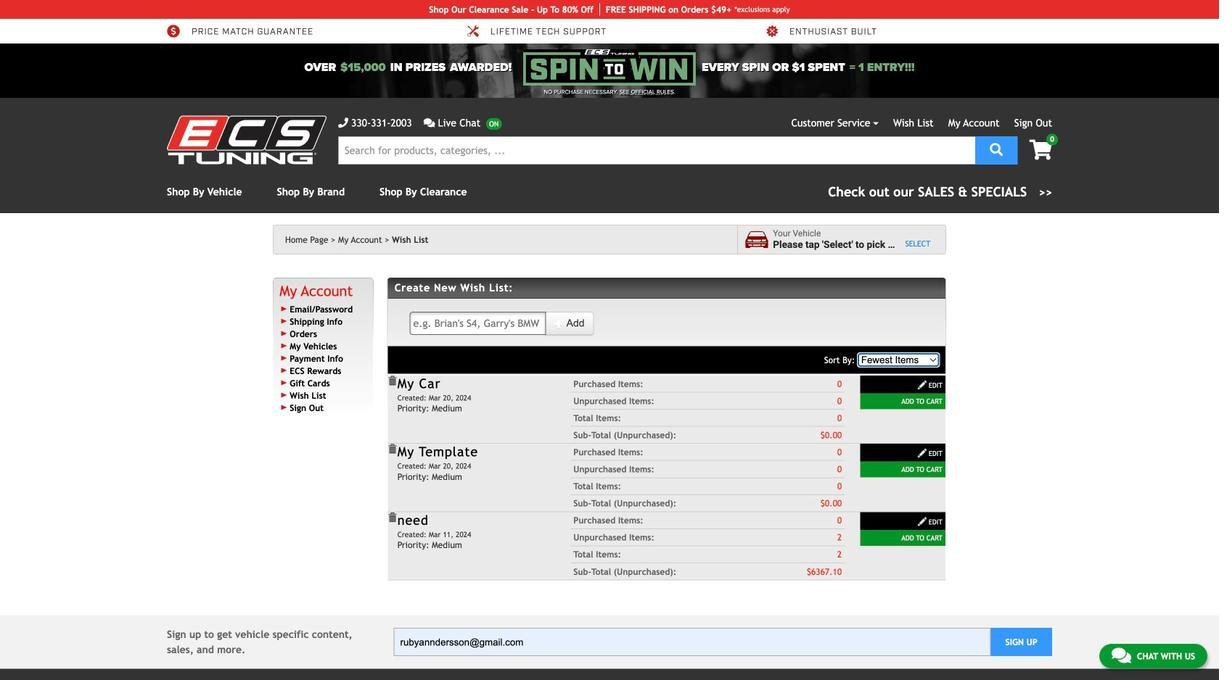 Task type: describe. For each thing, give the bounding box(es) containing it.
2 delete image from the top
[[387, 445, 398, 455]]

search image
[[990, 143, 1003, 156]]

shopping cart image
[[1030, 140, 1052, 160]]

ecs tuning image
[[167, 116, 327, 164]]

0 vertical spatial white image
[[554, 319, 564, 329]]

1 delete image from the top
[[387, 376, 398, 386]]

white image for first delete icon from the bottom of the page
[[917, 517, 927, 527]]

ecs tuning 'spin to win' contest logo image
[[523, 49, 696, 86]]

white image
[[917, 380, 927, 390]]



Task type: locate. For each thing, give the bounding box(es) containing it.
1 vertical spatial white image
[[917, 449, 927, 459]]

delete image
[[387, 376, 398, 386], [387, 445, 398, 455], [387, 513, 398, 523]]

3 delete image from the top
[[387, 513, 398, 523]]

Search text field
[[338, 136, 976, 165]]

comments image
[[424, 118, 435, 128]]

white image
[[554, 319, 564, 329], [917, 449, 927, 459], [917, 517, 927, 527]]

phone image
[[338, 118, 348, 128]]

white image for second delete icon from the top
[[917, 449, 927, 459]]

2 vertical spatial white image
[[917, 517, 927, 527]]

1 vertical spatial delete image
[[387, 445, 398, 455]]

2 vertical spatial delete image
[[387, 513, 398, 523]]

0 vertical spatial delete image
[[387, 376, 398, 386]]

Email email field
[[394, 629, 991, 657]]

e.g. Brian's S4, Garry's BMW E92...etc text field
[[410, 312, 546, 335]]



Task type: vqa. For each thing, say whether or not it's contained in the screenshot.
first white icon from the bottom of the page
yes



